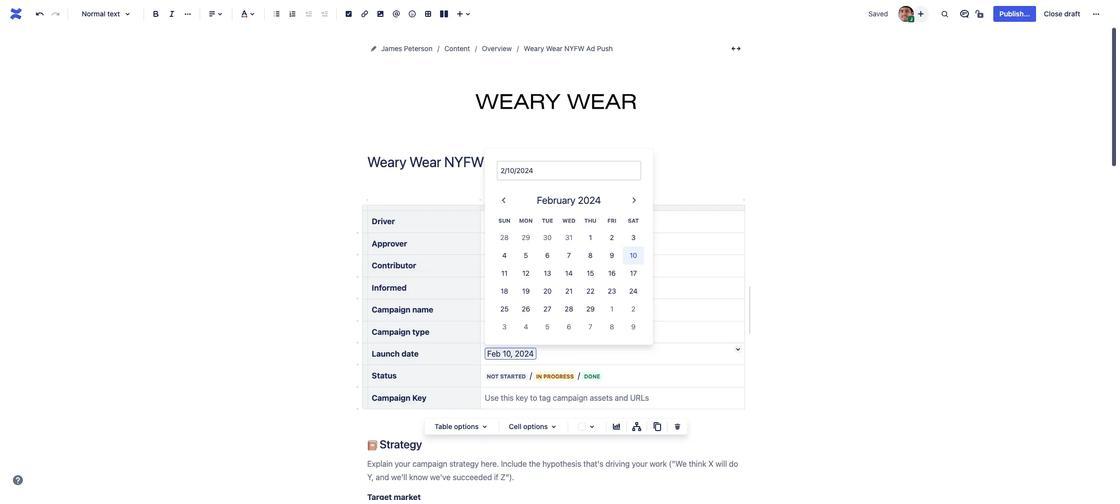 Task type: describe. For each thing, give the bounding box(es) containing it.
campaign for campaign key
[[372, 394, 410, 403]]

not started / in progress / done
[[487, 372, 600, 381]]

10 cell
[[623, 247, 644, 265]]

key
[[412, 394, 426, 403]]

10,
[[503, 350, 513, 359]]

contributor
[[372, 261, 416, 270]]

24 button
[[623, 283, 644, 301]]

12 button
[[515, 265, 537, 283]]

expand dropdown menu image
[[479, 421, 491, 433]]

7 for topmost 7 button
[[567, 251, 571, 260]]

26 button
[[515, 301, 537, 318]]

emoji image
[[406, 8, 418, 20]]

0 horizontal spatial 9
[[610, 251, 614, 260]]

launch
[[372, 350, 400, 359]]

16 button
[[601, 265, 623, 283]]

wear for nyfw
[[546, 44, 563, 53]]

sat
[[628, 218, 639, 224]]

@james peterson
[[487, 217, 551, 226]]

action item image
[[343, 8, 355, 20]]

1 vertical spatial 9 button
[[623, 318, 644, 336]]

@walsh
[[485, 239, 513, 248]]

team
[[530, 261, 549, 270]]

content link
[[444, 43, 470, 55]]

cell background image
[[586, 421, 598, 433]]

make page full-width image
[[730, 43, 742, 55]]

18
[[501, 287, 508, 296]]

text
[[107, 9, 120, 18]]

0 vertical spatial 1 button
[[580, 229, 601, 247]]

remove image
[[672, 421, 683, 433]]

nyfw
[[564, 44, 585, 53]]

close
[[1044, 9, 1063, 18]]

23
[[608, 287, 616, 296]]

2 for the bottom 2 button
[[631, 305, 636, 313]]

morrel
[[567, 283, 590, 292]]

saved
[[869, 9, 888, 18]]

sun
[[498, 218, 511, 224]]

weary wear team link
[[485, 261, 549, 270]]

wear for team
[[509, 261, 528, 270]]

weary wear nyfw ad push
[[524, 44, 613, 53]]

status
[[372, 372, 397, 381]]

image
[[571, 101, 589, 109]]

10
[[630, 251, 637, 260]]

next month, march 2024 image
[[628, 195, 640, 206]]

table options
[[435, 423, 479, 431]]

james peterson image
[[898, 6, 914, 22]]

previous month, january 2024 image
[[498, 195, 510, 206]]

date
[[402, 350, 419, 359]]

janet
[[485, 283, 505, 292]]

0 horizontal spatial 3
[[502, 323, 507, 331]]

0 vertical spatial 29 button
[[515, 229, 537, 247]]

brand awareness & sales
[[485, 328, 574, 337]]

0 vertical spatial 6 button
[[537, 247, 558, 265]]

:notebook_with_decorative_cover: image
[[367, 441, 377, 451]]

7 for bottom 7 button
[[589, 323, 592, 331]]

11 button
[[494, 265, 515, 283]]

0 horizontal spatial 6
[[545, 251, 550, 260]]

knowles
[[507, 283, 536, 292]]

feb 10, 2024
[[487, 350, 534, 359]]

italic ⌘i image
[[166, 8, 178, 20]]

1 horizontal spatial 6
[[567, 323, 571, 331]]

2024 inside main content area, start typing to enter text. text box
[[515, 350, 534, 359]]

outdent ⇧tab image
[[302, 8, 314, 20]]

row group containing 28
[[494, 229, 644, 336]]

11
[[501, 269, 508, 278]]

numbered list ⌘⇧7 image
[[287, 8, 299, 20]]

0 vertical spatial 4 button
[[494, 247, 515, 265]]

thu
[[584, 218, 597, 224]]

26
[[522, 305, 530, 313]]

in
[[536, 374, 542, 380]]

5 for the topmost 5 button
[[524, 251, 528, 260]]

table image
[[422, 8, 434, 20]]

progress
[[543, 374, 574, 380]]

20 button
[[537, 283, 558, 301]]

draft
[[1064, 9, 1080, 18]]

)
[[624, 261, 626, 270]]

1 / from the left
[[530, 372, 532, 381]]

ad
[[586, 44, 595, 53]]

informed
[[372, 283, 407, 292]]

close draft
[[1044, 9, 1080, 18]]

1 horizontal spatial 3 button
[[623, 229, 644, 247]]

:notebook_with_decorative_cover: image
[[367, 441, 377, 451]]

@walsh wyatt
[[485, 239, 536, 248]]

28 for left 28 button
[[500, 233, 509, 242]]

23 button
[[601, 283, 623, 301]]

comment icon image
[[959, 8, 971, 20]]

chart image
[[610, 421, 622, 433]]

campaign name
[[372, 306, 433, 314]]

Main content area, start typing to enter text. text field
[[361, 185, 752, 501]]

close draft button
[[1038, 6, 1086, 22]]

done
[[584, 374, 600, 380]]

campaign for campaign name
[[372, 306, 410, 314]]

1 vertical spatial 4 button
[[515, 318, 537, 336]]

row containing 28
[[494, 229, 644, 247]]

james
[[381, 44, 402, 53]]

19 button
[[515, 283, 537, 301]]

mention image
[[390, 8, 402, 20]]

fri
[[608, 218, 616, 224]]

8 for bottommost 8 button
[[610, 323, 614, 331]]

publish...
[[1000, 9, 1030, 18]]

27 button
[[537, 301, 558, 318]]

& for tisha
[[539, 283, 544, 292]]

2 for 2 button to the top
[[610, 233, 614, 242]]

normal text
[[82, 9, 120, 18]]

21
[[565, 287, 573, 296]]

17 button
[[623, 265, 644, 283]]

row containing 3
[[494, 318, 644, 336]]

row containing sun
[[494, 212, 644, 229]]

driver
[[372, 217, 395, 226]]

help image
[[12, 475, 24, 487]]

0 vertical spatial 7 button
[[558, 247, 580, 265]]

james peterson
[[381, 44, 432, 53]]

header
[[547, 101, 569, 109]]

0 vertical spatial 3
[[631, 233, 636, 242]]

27
[[543, 305, 551, 313]]

wyatt
[[515, 239, 536, 248]]

peterson for @james peterson
[[520, 217, 551, 226]]

weary wear team ( @james peterson )
[[485, 261, 626, 270]]

30
[[543, 233, 552, 242]]

push
[[597, 44, 613, 53]]

redo ⌘⇧z image
[[50, 8, 62, 20]]

15 button
[[580, 265, 601, 283]]

30 button
[[537, 229, 558, 247]]



Task type: locate. For each thing, give the bounding box(es) containing it.
1 horizontal spatial 9
[[631, 323, 636, 331]]

9 up 16
[[610, 251, 614, 260]]

row containing 4
[[494, 247, 644, 265]]

9 button
[[601, 247, 623, 265], [623, 318, 644, 336]]

0 horizontal spatial /
[[530, 372, 532, 381]]

2 horizontal spatial peterson
[[589, 261, 621, 270]]

wear right 11
[[509, 261, 528, 270]]

Give this page a title text field
[[367, 154, 745, 170]]

8 down 23 button
[[610, 323, 614, 331]]

janet knowles & tisha morrel
[[485, 283, 590, 292]]

None field
[[498, 162, 640, 180]]

1 vertical spatial 28
[[565, 305, 573, 313]]

2 vertical spatial campaign
[[372, 394, 410, 403]]

weary wear nyfw ad push link
[[524, 43, 613, 55]]

options right table
[[454, 423, 479, 431]]

5 button up 12
[[515, 247, 537, 265]]

1 horizontal spatial options
[[523, 423, 548, 431]]

/
[[530, 372, 532, 381], [578, 372, 580, 381]]

29 button down "22"
[[580, 301, 601, 318]]

link image
[[359, 8, 371, 20]]

1 row from the top
[[494, 212, 644, 229]]

0 horizontal spatial 29
[[522, 233, 530, 242]]

1 for the bottommost 1 button
[[610, 305, 614, 313]]

2024 up the thu
[[578, 195, 601, 206]]

6 button
[[537, 247, 558, 265], [558, 318, 580, 336]]

28 for the right 28 button
[[565, 305, 573, 313]]

21 button
[[558, 283, 580, 301]]

0 horizontal spatial 29 button
[[515, 229, 537, 247]]

1 horizontal spatial 28 button
[[558, 301, 580, 318]]

wed
[[562, 218, 576, 224]]

tisha
[[546, 283, 565, 292]]

1 vertical spatial 3
[[502, 323, 507, 331]]

0 vertical spatial 6
[[545, 251, 550, 260]]

2 options from the left
[[523, 423, 548, 431]]

0 horizontal spatial 1
[[589, 233, 592, 242]]

add image, video, or file image
[[375, 8, 386, 20]]

approver
[[372, 239, 407, 248]]

options inside popup button
[[523, 423, 548, 431]]

@james
[[487, 217, 518, 226], [557, 261, 587, 270]]

29 button down mon on the top of the page
[[515, 229, 537, 247]]

0 vertical spatial 5 button
[[515, 247, 537, 265]]

february 2024 grid
[[494, 212, 644, 336]]

1 down the thu
[[589, 233, 592, 242]]

3 row from the top
[[494, 247, 644, 265]]

0 horizontal spatial 28 button
[[494, 229, 515, 247]]

29 down 22 button
[[586, 305, 595, 313]]

tue
[[542, 218, 553, 224]]

2024 right '10,'
[[515, 350, 534, 359]]

campaign up 'launch date'
[[372, 328, 410, 337]]

3 button down sleep//wake
[[494, 318, 515, 336]]

normal text button
[[72, 3, 140, 25]]

&
[[539, 283, 544, 292], [548, 328, 553, 337]]

5 down 27 button
[[545, 323, 550, 331]]

2 button
[[601, 229, 623, 247], [623, 301, 644, 318]]

22
[[586, 287, 595, 296]]

0 vertical spatial 2024
[[578, 195, 601, 206]]

7 button
[[558, 247, 580, 265], [580, 318, 601, 336]]

7 button up 14
[[558, 247, 580, 265]]

1 horizontal spatial wear
[[546, 44, 563, 53]]

1 campaign from the top
[[372, 306, 410, 314]]

weary inside main content area, start typing to enter text. text box
[[485, 261, 507, 270]]

0 vertical spatial 9
[[610, 251, 614, 260]]

overview
[[482, 44, 512, 53]]

options for table options
[[454, 423, 479, 431]]

1 vertical spatial 2
[[631, 305, 636, 313]]

0 vertical spatial @james
[[487, 217, 518, 226]]

row containing 11
[[494, 265, 644, 283]]

2
[[610, 233, 614, 242], [631, 305, 636, 313]]

1 horizontal spatial 8
[[610, 323, 614, 331]]

8 for topmost 8 button
[[588, 251, 593, 260]]

4 down @walsh
[[502, 251, 507, 260]]

1 vertical spatial 1 button
[[601, 301, 623, 318]]

13
[[544, 269, 551, 278]]

6 button down 21 button
[[558, 318, 580, 336]]

1 vertical spatial wear
[[509, 261, 528, 270]]

14
[[565, 269, 573, 278]]

24
[[629, 287, 638, 296]]

layouts image
[[438, 8, 450, 20]]

publish... button
[[994, 6, 1036, 22]]

1 horizontal spatial 7
[[589, 323, 592, 331]]

row containing 25
[[494, 301, 644, 318]]

copy image
[[651, 421, 663, 433]]

february
[[537, 195, 576, 206]]

@james down previous month, january 2024 image
[[487, 217, 518, 226]]

0 vertical spatial 7
[[567, 251, 571, 260]]

2 button down 24
[[623, 301, 644, 318]]

update
[[523, 101, 545, 109]]

expand dropdown menu image
[[548, 421, 560, 433]]

1 vertical spatial 7
[[589, 323, 592, 331]]

1 horizontal spatial /
[[578, 372, 580, 381]]

31
[[565, 233, 573, 242]]

2 campaign from the top
[[372, 328, 410, 337]]

1 vertical spatial 28 button
[[558, 301, 580, 318]]

6 button up "13"
[[537, 247, 558, 265]]

0 vertical spatial 2 button
[[601, 229, 623, 247]]

5 for bottommost 5 button
[[545, 323, 550, 331]]

0 vertical spatial 9 button
[[601, 247, 623, 265]]

1 horizontal spatial &
[[548, 328, 553, 337]]

1 down 23 button
[[610, 305, 614, 313]]

cell options
[[509, 423, 548, 431]]

move this page image
[[369, 45, 377, 53]]

weary for weary wear nyfw ad push
[[524, 44, 544, 53]]

0 vertical spatial 1
[[589, 233, 592, 242]]

0 vertical spatial 3 button
[[623, 229, 644, 247]]

mon
[[519, 218, 533, 224]]

4 button
[[494, 247, 515, 265], [515, 318, 537, 336]]

options right cell
[[523, 423, 548, 431]]

0 horizontal spatial options
[[454, 423, 479, 431]]

5 row from the top
[[494, 283, 644, 301]]

1 options from the left
[[454, 423, 479, 431]]

row
[[494, 212, 644, 229], [494, 229, 644, 247], [494, 247, 644, 265], [494, 265, 644, 283], [494, 283, 644, 301], [494, 301, 644, 318], [494, 318, 644, 336]]

bullet list ⌘⇧8 image
[[271, 8, 283, 20]]

16
[[608, 269, 616, 278]]

1 horizontal spatial 29 button
[[580, 301, 601, 318]]

15
[[587, 269, 594, 278]]

4 down 26 button
[[524, 323, 528, 331]]

peterson right james
[[404, 44, 432, 53]]

1 vertical spatial 1
[[610, 305, 614, 313]]

0 horizontal spatial &
[[539, 283, 544, 292]]

1 vertical spatial 5
[[545, 323, 550, 331]]

9 down 24 button
[[631, 323, 636, 331]]

1 horizontal spatial weary
[[524, 44, 544, 53]]

name
[[412, 306, 433, 314]]

(
[[551, 261, 554, 270]]

0 vertical spatial &
[[539, 283, 544, 292]]

5
[[524, 251, 528, 260], [545, 323, 550, 331]]

1 vertical spatial campaign
[[372, 328, 410, 337]]

28
[[500, 233, 509, 242], [565, 305, 573, 313]]

22 button
[[580, 283, 601, 301]]

& left tisha
[[539, 283, 544, 292]]

0 vertical spatial 5
[[524, 251, 528, 260]]

1 horizontal spatial @james
[[557, 261, 587, 270]]

peterson for james peterson
[[404, 44, 432, 53]]

cell
[[509, 423, 521, 431]]

2 down fri
[[610, 233, 614, 242]]

indent tab image
[[318, 8, 330, 20]]

0 vertical spatial 8 button
[[580, 247, 601, 265]]

4 for the bottommost 4 button
[[524, 323, 528, 331]]

weary right overview at top
[[524, 44, 544, 53]]

1 vertical spatial 6
[[567, 323, 571, 331]]

1 button down 23
[[601, 301, 623, 318]]

31 button
[[558, 229, 580, 247]]

1 vertical spatial 5 button
[[537, 318, 558, 336]]

strategy
[[377, 438, 422, 452]]

1 vertical spatial 3 button
[[494, 318, 515, 336]]

content
[[444, 44, 470, 53]]

feb
[[487, 350, 501, 359]]

7
[[567, 251, 571, 260], [589, 323, 592, 331]]

6
[[545, 251, 550, 260], [567, 323, 571, 331]]

7 row from the top
[[494, 318, 644, 336]]

align left image
[[206, 8, 218, 20]]

4 for the topmost 4 button
[[502, 251, 507, 260]]

0 vertical spatial 28
[[500, 233, 509, 242]]

1 vertical spatial 8 button
[[601, 318, 623, 336]]

1 horizontal spatial 4
[[524, 323, 528, 331]]

2 down 24 button
[[631, 305, 636, 313]]

7 button right sales
[[580, 318, 601, 336]]

12
[[522, 269, 530, 278]]

1 vertical spatial 2 button
[[623, 301, 644, 318]]

5 button
[[515, 247, 537, 265], [537, 318, 558, 336]]

undo ⌘z image
[[34, 8, 46, 20]]

9 button left )
[[601, 247, 623, 265]]

more formatting image
[[182, 8, 194, 20]]

10 button
[[623, 247, 644, 265]]

1 vertical spatial 6 button
[[558, 318, 580, 336]]

/ left done
[[578, 372, 580, 381]]

0 vertical spatial 2
[[610, 233, 614, 242]]

5 down wyatt
[[524, 251, 528, 260]]

1 vertical spatial 7 button
[[580, 318, 601, 336]]

7 up 'weary wear team ( @james peterson )'
[[567, 251, 571, 260]]

update header image
[[523, 101, 589, 109]]

1 vertical spatial @james
[[557, 261, 587, 270]]

0 vertical spatial campaign
[[372, 306, 410, 314]]

table options button
[[429, 421, 495, 433]]

bold ⌘b image
[[150, 8, 162, 20]]

13 button
[[537, 265, 558, 283]]

confluence image
[[8, 6, 24, 22], [8, 6, 24, 22]]

started
[[500, 374, 526, 380]]

1 horizontal spatial 28
[[565, 305, 573, 313]]

0 horizontal spatial 7
[[567, 251, 571, 260]]

1 button down the thu
[[580, 229, 601, 247]]

0 vertical spatial 29
[[522, 233, 530, 242]]

28 button down sun
[[494, 229, 515, 247]]

0 horizontal spatial 3 button
[[494, 318, 515, 336]]

no restrictions image
[[975, 8, 987, 20]]

28 down 21 button
[[565, 305, 573, 313]]

row containing 18
[[494, 283, 644, 301]]

invite to edit image
[[915, 8, 927, 20]]

0 horizontal spatial wear
[[509, 261, 528, 270]]

1 horizontal spatial 5
[[545, 323, 550, 331]]

launch date
[[372, 350, 419, 359]]

update header image button
[[520, 84, 592, 109]]

9 button down 24 button
[[623, 318, 644, 336]]

19
[[522, 287, 530, 296]]

1 vertical spatial &
[[548, 328, 553, 337]]

sales
[[555, 328, 574, 337]]

28 button down 21
[[558, 301, 580, 318]]

1 vertical spatial 29 button
[[580, 301, 601, 318]]

@james right (
[[557, 261, 587, 270]]

wear inside main content area, start typing to enter text. text box
[[509, 261, 528, 270]]

peterson left )
[[589, 261, 621, 270]]

20
[[543, 287, 552, 296]]

25
[[500, 305, 509, 313]]

7 right sales
[[589, 323, 592, 331]]

options for cell options
[[523, 423, 548, 431]]

4 button down 26
[[515, 318, 537, 336]]

0 vertical spatial wear
[[546, 44, 563, 53]]

0 vertical spatial 8
[[588, 251, 593, 260]]

1 vertical spatial 8
[[610, 323, 614, 331]]

0 horizontal spatial 4
[[502, 251, 507, 260]]

4 button up 11
[[494, 247, 515, 265]]

29 down mon on the top of the page
[[522, 233, 530, 242]]

9
[[610, 251, 614, 260], [631, 323, 636, 331]]

2 vertical spatial peterson
[[589, 261, 621, 270]]

0 horizontal spatial 2
[[610, 233, 614, 242]]

8 button down 23 button
[[601, 318, 623, 336]]

campaign key
[[372, 394, 426, 403]]

sleep//wake
[[485, 306, 534, 314]]

0 horizontal spatial 5
[[524, 251, 528, 260]]

0 horizontal spatial peterson
[[404, 44, 432, 53]]

1 horizontal spatial 3
[[631, 233, 636, 242]]

6 up team
[[545, 251, 550, 260]]

february 2024
[[537, 195, 601, 206]]

25 button
[[494, 301, 515, 318]]

manage connected data image
[[631, 421, 643, 433]]

row group
[[494, 229, 644, 336]]

29
[[522, 233, 530, 242], [586, 305, 595, 313]]

wear left nyfw
[[546, 44, 563, 53]]

4 row from the top
[[494, 265, 644, 283]]

options inside dropdown button
[[454, 423, 479, 431]]

0 horizontal spatial 2024
[[515, 350, 534, 359]]

weary
[[524, 44, 544, 53], [485, 261, 507, 270]]

6 row from the top
[[494, 301, 644, 318]]

0 horizontal spatial 8
[[588, 251, 593, 260]]

1 vertical spatial 9
[[631, 323, 636, 331]]

0 vertical spatial 4
[[502, 251, 507, 260]]

1 for topmost 1 button
[[589, 233, 592, 242]]

1 vertical spatial peterson
[[520, 217, 551, 226]]

0 horizontal spatial 28
[[500, 233, 509, 242]]

campaign down "informed"
[[372, 306, 410, 314]]

weary for weary wear team ( @james peterson )
[[485, 261, 507, 270]]

find and replace image
[[939, 8, 951, 20]]

29 for 29 button to the right
[[586, 305, 595, 313]]

1 vertical spatial 4
[[524, 323, 528, 331]]

1 horizontal spatial peterson
[[520, 217, 551, 226]]

& left sales
[[548, 328, 553, 337]]

1 horizontal spatial 1
[[610, 305, 614, 313]]

3 campaign from the top
[[372, 394, 410, 403]]

1 vertical spatial weary
[[485, 261, 507, 270]]

0 horizontal spatial weary
[[485, 261, 507, 270]]

3 button down sat
[[623, 229, 644, 247]]

weary up janet
[[485, 261, 507, 270]]

3 down the 25 button
[[502, 323, 507, 331]]

more image
[[1090, 8, 1102, 20]]

type
[[412, 328, 429, 337]]

1 horizontal spatial 2
[[631, 305, 636, 313]]

2 / from the left
[[578, 372, 580, 381]]

james peterson link
[[381, 43, 432, 55]]

peterson up 30
[[520, 217, 551, 226]]

& for sales
[[548, 328, 553, 337]]

0 vertical spatial weary
[[524, 44, 544, 53]]

brand
[[485, 328, 506, 337]]

8 up 15
[[588, 251, 593, 260]]

3 down sat
[[631, 233, 636, 242]]

2 row from the top
[[494, 229, 644, 247]]

not
[[487, 374, 499, 380]]

2 button down fri
[[601, 229, 623, 247]]

28 down sun
[[500, 233, 509, 242]]

campaign down status
[[372, 394, 410, 403]]

6 down 21 button
[[567, 323, 571, 331]]

8 button up 15
[[580, 247, 601, 265]]

18 button
[[494, 283, 515, 301]]

4
[[502, 251, 507, 260], [524, 323, 528, 331]]

campaign for campaign type
[[372, 328, 410, 337]]

29 for the top 29 button
[[522, 233, 530, 242]]

0 vertical spatial peterson
[[404, 44, 432, 53]]

0 vertical spatial 28 button
[[494, 229, 515, 247]]

/ left in
[[530, 372, 532, 381]]

1 horizontal spatial 2024
[[578, 195, 601, 206]]

5 button down 27
[[537, 318, 558, 336]]



Task type: vqa. For each thing, say whether or not it's contained in the screenshot.
bottommost the James Peterson icon
no



